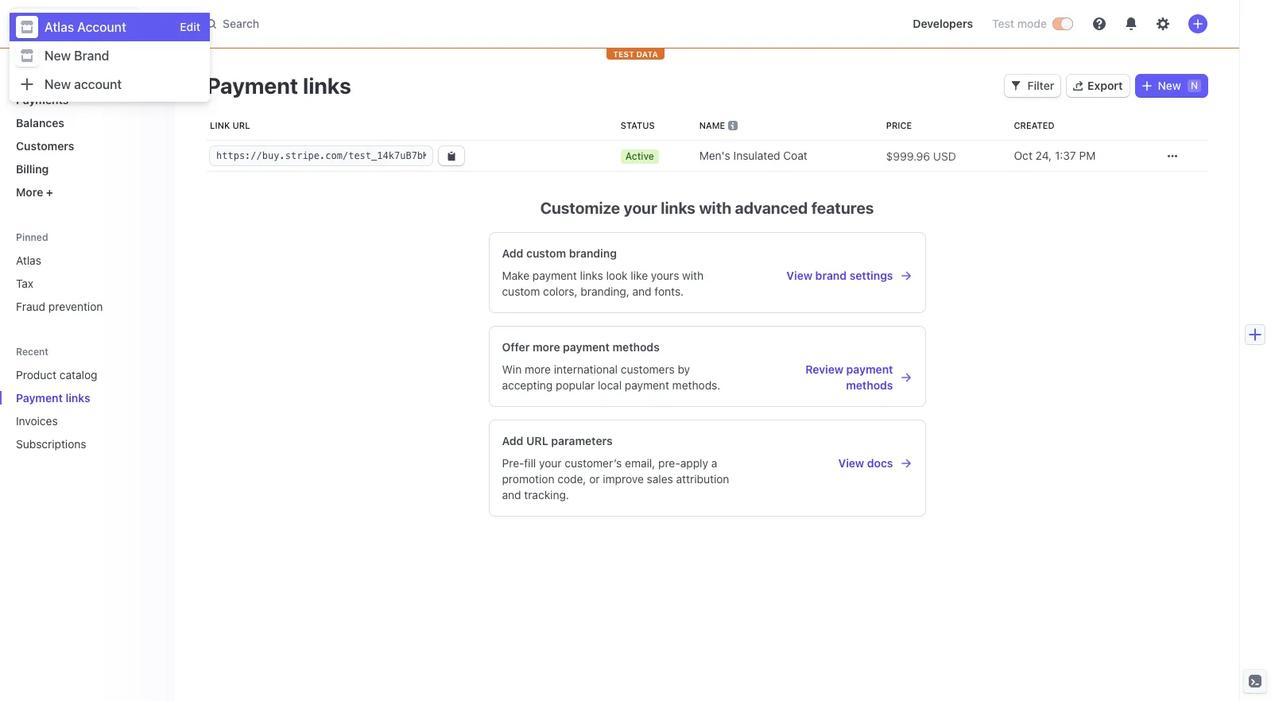 Task type: describe. For each thing, give the bounding box(es) containing it.
0 vertical spatial payment links
[[207, 72, 351, 99]]

popular
[[556, 379, 595, 392]]

more +
[[16, 185, 53, 199]]

url for link
[[233, 120, 250, 130]]

new account button
[[10, 70, 210, 99]]

offer
[[502, 340, 530, 354]]

make
[[502, 269, 530, 282]]

review payment methods link
[[756, 362, 913, 394]]

brand
[[74, 49, 109, 63]]

yours
[[651, 269, 680, 282]]

new for new account
[[45, 77, 71, 91]]

product catalog link
[[10, 362, 140, 388]]

docs
[[868, 457, 894, 470]]

customers link
[[10, 133, 162, 159]]

atlas account inside atlas account button
[[45, 17, 119, 30]]

2 svg image from the left
[[1168, 151, 1178, 161]]

status
[[621, 120, 655, 130]]

Search search field
[[197, 9, 646, 39]]

payment up international
[[563, 340, 610, 354]]

settings image
[[1157, 17, 1170, 30]]

oct 24, 1:37 pm link
[[1008, 142, 1154, 170]]

payment links link
[[10, 385, 140, 411]]

billing
[[16, 162, 49, 176]]

payment links inside recent element
[[16, 391, 90, 405]]

with inside make payment links look like yours with custom colors, branding, and fonts.
[[683, 269, 704, 282]]

new account
[[45, 77, 122, 91]]

fonts.
[[655, 285, 684, 298]]

apply
[[681, 457, 709, 470]]

balances link
[[10, 110, 162, 136]]

customers
[[621, 363, 675, 376]]

billing link
[[10, 156, 162, 182]]

pinned navigation links element
[[10, 231, 162, 320]]

atlas inside atlas link
[[16, 254, 41, 267]]

view docs link
[[756, 456, 913, 472]]

mode
[[1018, 17, 1047, 30]]

atlas account inside list box
[[45, 20, 126, 34]]

usd
[[934, 149, 957, 163]]

parameters
[[551, 434, 613, 448]]

+
[[46, 185, 53, 199]]

attribution
[[677, 472, 730, 486]]

new left n
[[1158, 79, 1182, 92]]

recent navigation links element
[[0, 345, 175, 457]]

0 vertical spatial with
[[699, 199, 732, 217]]

price
[[886, 120, 912, 130]]

n
[[1191, 80, 1199, 91]]

branding
[[569, 247, 617, 260]]

subscriptions link
[[10, 431, 140, 457]]

win more international customers by accepting popular local payment methods.
[[502, 363, 721, 392]]

test data
[[613, 49, 658, 59]]

name
[[700, 120, 726, 130]]

catalog
[[60, 368, 97, 382]]

international
[[554, 363, 618, 376]]

pre-
[[659, 457, 681, 470]]

recent
[[16, 346, 49, 358]]

notifications image
[[1125, 17, 1138, 30]]

home
[[16, 70, 47, 84]]

oct
[[1014, 149, 1033, 162]]

colors,
[[543, 285, 578, 298]]

created
[[1014, 120, 1055, 130]]

link url
[[210, 120, 250, 130]]

invoices link
[[10, 408, 140, 434]]

help image
[[1094, 17, 1106, 30]]

links inside recent element
[[66, 391, 90, 405]]

new brand
[[45, 49, 109, 63]]

add url parameters
[[502, 434, 613, 448]]

active link
[[615, 142, 693, 170]]

custom inside make payment links look like yours with custom colors, branding, and fonts.
[[502, 285, 540, 298]]

new brand button
[[10, 41, 210, 70]]

tracking.
[[524, 488, 569, 502]]

more for international
[[525, 363, 551, 376]]

local
[[598, 379, 622, 392]]

code,
[[558, 472, 587, 486]]

balances
[[16, 116, 64, 130]]

filter
[[1028, 79, 1055, 92]]

$999.96 usd
[[886, 149, 957, 163]]

add for add url parameters
[[502, 434, 524, 448]]

svg image inside filter popup button
[[1012, 81, 1022, 91]]

or
[[589, 472, 600, 486]]

links inside make payment links look like yours with custom colors, branding, and fonts.
[[580, 269, 603, 282]]

export
[[1088, 79, 1123, 92]]

Search text field
[[197, 9, 646, 39]]

view docs
[[839, 457, 894, 470]]



Task type: locate. For each thing, give the bounding box(es) containing it.
atlas account button
[[16, 13, 135, 35]]

payment links up link url
[[207, 72, 351, 99]]

1 vertical spatial with
[[683, 269, 704, 282]]

view for view brand settings
[[787, 269, 813, 282]]

men's
[[700, 149, 731, 162]]

list box
[[10, 13, 210, 99]]

add up make
[[502, 247, 524, 260]]

men's insulated coat
[[700, 149, 808, 162]]

active
[[626, 150, 654, 162]]

methods.
[[673, 379, 721, 392]]

pinned element
[[10, 247, 162, 320]]

developers link
[[907, 11, 980, 37]]

email,
[[625, 457, 656, 470]]

0 vertical spatial and
[[633, 285, 652, 298]]

0 vertical spatial add
[[502, 247, 524, 260]]

atlas account up brand
[[45, 20, 126, 34]]

payment inside recent element
[[16, 391, 63, 405]]

customize your links with advanced features
[[541, 199, 874, 217]]

promotion
[[502, 472, 555, 486]]

view brand settings link
[[756, 268, 913, 284]]

atlas link
[[10, 247, 162, 274]]

view left docs
[[839, 457, 865, 470]]

0 horizontal spatial svg image
[[447, 151, 457, 161]]

fraud prevention link
[[10, 293, 162, 320]]

subscriptions
[[16, 437, 86, 451]]

0 horizontal spatial payment
[[16, 391, 63, 405]]

new up home
[[45, 49, 71, 63]]

1 vertical spatial url
[[527, 434, 549, 448]]

payment down customers
[[625, 379, 670, 392]]

24,
[[1036, 149, 1052, 162]]

test mode
[[993, 17, 1047, 30]]

1 vertical spatial methods
[[846, 379, 894, 392]]

payment inside win more international customers by accepting popular local payment methods.
[[625, 379, 670, 392]]

tax link
[[10, 270, 162, 297]]

account
[[74, 17, 119, 30], [77, 20, 126, 34]]

more up the accepting
[[525, 363, 551, 376]]

account up brand
[[74, 17, 119, 30]]

new for new brand
[[45, 49, 71, 63]]

and down promotion
[[502, 488, 521, 502]]

url up fill
[[527, 434, 549, 448]]

test
[[993, 17, 1015, 30]]

2 add from the top
[[502, 434, 524, 448]]

and down like
[[633, 285, 652, 298]]

methods up customers
[[613, 340, 660, 354]]

2 svg image from the left
[[1143, 81, 1152, 91]]

win
[[502, 363, 522, 376]]

payment inside make payment links look like yours with custom colors, branding, and fonts.
[[533, 269, 577, 282]]

1 horizontal spatial svg image
[[1168, 151, 1178, 161]]

1 horizontal spatial url
[[527, 434, 549, 448]]

by
[[678, 363, 690, 376]]

core navigation links element
[[10, 64, 162, 205]]

atlas inside list box
[[45, 20, 74, 34]]

developers
[[913, 17, 973, 30]]

atlas account
[[45, 17, 119, 30], [45, 20, 126, 34]]

make payment links look like yours with custom colors, branding, and fonts.
[[502, 269, 704, 298]]

new inside button
[[45, 49, 71, 63]]

settings
[[850, 269, 894, 282]]

view for view docs
[[839, 457, 865, 470]]

url right the link on the left
[[233, 120, 250, 130]]

1 vertical spatial your
[[539, 457, 562, 470]]

1 add from the top
[[502, 247, 524, 260]]

svg image right export
[[1143, 81, 1152, 91]]

account
[[74, 77, 122, 91]]

1 svg image from the left
[[447, 151, 457, 161]]

1 atlas account from the top
[[45, 17, 119, 30]]

with right yours
[[683, 269, 704, 282]]

insulated
[[734, 149, 781, 162]]

payment up colors,
[[533, 269, 577, 282]]

a
[[712, 457, 718, 470]]

and inside pre-fill your customer's email, pre-apply a promotion code, or improve sales attribution and tracking.
[[502, 488, 521, 502]]

methods inside review payment methods
[[846, 379, 894, 392]]

1 vertical spatial more
[[525, 363, 551, 376]]

0 horizontal spatial url
[[233, 120, 250, 130]]

custom
[[527, 247, 566, 260], [502, 285, 540, 298]]

1 horizontal spatial payment
[[207, 72, 298, 99]]

customize
[[541, 199, 620, 217]]

link
[[210, 120, 230, 130]]

accepting
[[502, 379, 553, 392]]

methods
[[613, 340, 660, 354], [846, 379, 894, 392]]

more right offer
[[533, 340, 560, 354]]

men's insulated coat link
[[693, 142, 880, 170]]

fraud
[[16, 300, 45, 313]]

features
[[812, 199, 874, 217]]

edit button
[[180, 19, 200, 35]]

coat
[[784, 149, 808, 162]]

1 horizontal spatial view
[[839, 457, 865, 470]]

data
[[637, 49, 658, 59]]

more for payment
[[533, 340, 560, 354]]

1 vertical spatial custom
[[502, 285, 540, 298]]

and inside make payment links look like yours with custom colors, branding, and fonts.
[[633, 285, 652, 298]]

payment links down product catalog
[[16, 391, 90, 405]]

add for add custom branding
[[502, 247, 524, 260]]

0 horizontal spatial methods
[[613, 340, 660, 354]]

advanced
[[735, 199, 808, 217]]

brand
[[816, 269, 847, 282]]

tax
[[16, 277, 33, 290]]

product
[[16, 368, 57, 382]]

pm
[[1080, 149, 1096, 162]]

your right fill
[[539, 457, 562, 470]]

payment up invoices
[[16, 391, 63, 405]]

search
[[223, 17, 259, 30]]

1 vertical spatial add
[[502, 434, 524, 448]]

payments link
[[10, 87, 162, 113]]

and
[[633, 285, 652, 298], [502, 488, 521, 502]]

custom up make
[[527, 247, 566, 260]]

review payment methods
[[806, 363, 894, 392]]

svg image
[[1012, 81, 1022, 91], [1143, 81, 1152, 91]]

0 vertical spatial custom
[[527, 247, 566, 260]]

svg image left 'filter'
[[1012, 81, 1022, 91]]

1 vertical spatial and
[[502, 488, 521, 502]]

1 horizontal spatial your
[[624, 199, 658, 217]]

1 vertical spatial payment links
[[16, 391, 90, 405]]

atlas inside atlas account button
[[45, 17, 72, 30]]

0 horizontal spatial view
[[787, 269, 813, 282]]

pinned
[[16, 231, 48, 243]]

recent element
[[0, 362, 175, 457]]

oct 24, 1:37 pm
[[1014, 149, 1096, 162]]

1 horizontal spatial methods
[[846, 379, 894, 392]]

export button
[[1067, 75, 1130, 97]]

pre-fill your customer's email, pre-apply a promotion code, or improve sales attribution and tracking.
[[502, 457, 730, 502]]

0 vertical spatial view
[[787, 269, 813, 282]]

0 vertical spatial your
[[624, 199, 658, 217]]

payments
[[16, 93, 69, 107]]

review
[[806, 363, 844, 376]]

$999.96
[[886, 149, 931, 163]]

more
[[16, 185, 43, 199]]

0 vertical spatial url
[[233, 120, 250, 130]]

invoices
[[16, 414, 58, 428]]

0 vertical spatial more
[[533, 340, 560, 354]]

None text field
[[210, 146, 433, 165]]

url for add
[[527, 434, 549, 448]]

add up pre-
[[502, 434, 524, 448]]

more inside win more international customers by accepting popular local payment methods.
[[525, 363, 551, 376]]

2 atlas account from the top
[[45, 20, 126, 34]]

links
[[303, 72, 351, 99], [661, 199, 696, 217], [580, 269, 603, 282], [66, 391, 90, 405]]

custom down make
[[502, 285, 540, 298]]

more
[[533, 340, 560, 354], [525, 363, 551, 376]]

payment right review
[[847, 363, 894, 376]]

1 horizontal spatial and
[[633, 285, 652, 298]]

list box containing atlas account
[[10, 13, 210, 99]]

0 horizontal spatial your
[[539, 457, 562, 470]]

branding,
[[581, 285, 630, 298]]

fill
[[524, 457, 536, 470]]

1 horizontal spatial svg image
[[1143, 81, 1152, 91]]

prevention
[[48, 300, 103, 313]]

payment links
[[207, 72, 351, 99], [16, 391, 90, 405]]

$999.96 usd link
[[880, 143, 1008, 169]]

customer's
[[565, 457, 622, 470]]

payment inside review payment methods
[[847, 363, 894, 376]]

with
[[699, 199, 732, 217], [683, 269, 704, 282]]

0 horizontal spatial and
[[502, 488, 521, 502]]

1 horizontal spatial payment links
[[207, 72, 351, 99]]

product catalog
[[16, 368, 97, 382]]

svg image
[[447, 151, 457, 161], [1168, 151, 1178, 161]]

atlas account up new brand
[[45, 17, 119, 30]]

1 svg image from the left
[[1012, 81, 1022, 91]]

your down active
[[624, 199, 658, 217]]

0 vertical spatial methods
[[613, 340, 660, 354]]

add custom branding
[[502, 247, 617, 260]]

1 vertical spatial view
[[839, 457, 865, 470]]

0 vertical spatial payment
[[207, 72, 298, 99]]

0 horizontal spatial payment links
[[16, 391, 90, 405]]

your inside pre-fill your customer's email, pre-apply a promotion code, or improve sales attribution and tracking.
[[539, 457, 562, 470]]

atlas
[[45, 17, 72, 30], [45, 20, 74, 34], [16, 254, 41, 267]]

1:37
[[1055, 149, 1077, 162]]

methods up the view docs
[[846, 379, 894, 392]]

account inside list box
[[77, 20, 126, 34]]

payment
[[207, 72, 298, 99], [16, 391, 63, 405]]

account up new brand button
[[77, 20, 126, 34]]

payment up link url
[[207, 72, 298, 99]]

new up payments
[[45, 77, 71, 91]]

1 vertical spatial payment
[[16, 391, 63, 405]]

account inside button
[[74, 17, 119, 30]]

0 horizontal spatial svg image
[[1012, 81, 1022, 91]]

view left brand
[[787, 269, 813, 282]]

new inside button
[[45, 77, 71, 91]]

with down men's at the top right of the page
[[699, 199, 732, 217]]



Task type: vqa. For each thing, say whether or not it's contained in the screenshot.
NZ ICON
no



